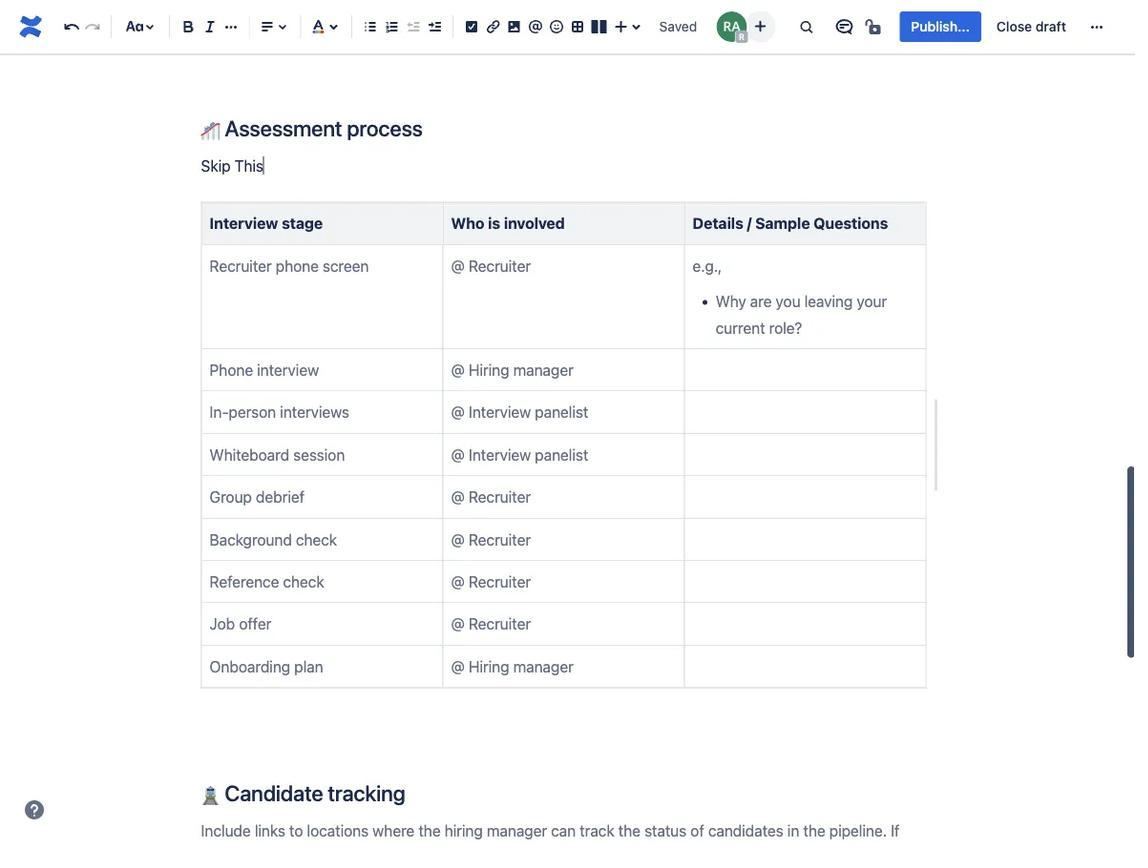 Task type: vqa. For each thing, say whether or not it's contained in the screenshot.
the involved
yes



Task type: locate. For each thing, give the bounding box(es) containing it.
bullet list ⌘⇧8 image
[[359, 15, 382, 38]]

find and replace image
[[795, 15, 818, 38]]

:tram: image
[[201, 787, 220, 806]]

:roller_coaster: image
[[201, 121, 220, 140], [201, 121, 220, 140]]

interview
[[210, 214, 278, 233]]

candidate
[[225, 781, 323, 807]]

candidate tracking
[[220, 781, 406, 807]]

/
[[747, 214, 752, 233]]

numbered list ⌘⇧7 image
[[380, 15, 403, 38]]

layouts image
[[588, 15, 611, 38]]

outdent ⇧tab image
[[402, 15, 425, 38]]

add image, video, or file image
[[503, 15, 526, 38]]

who
[[451, 214, 485, 233]]

details / sample questions
[[693, 214, 888, 233]]

tracking
[[328, 781, 406, 807]]

ruby anderson image
[[717, 11, 747, 42]]

action item image
[[460, 15, 483, 38]]

indent tab image
[[423, 15, 446, 38]]

interview stage
[[210, 214, 323, 233]]

skip this
[[201, 157, 264, 175]]

this
[[235, 157, 264, 175]]

mention image
[[524, 15, 547, 38]]

more formatting image
[[220, 15, 243, 38]]

emoji image
[[545, 15, 568, 38]]

questions
[[814, 214, 888, 233]]

:tram: image
[[201, 787, 220, 806]]

help image
[[23, 799, 46, 822]]

assessment
[[225, 115, 342, 141]]

publish... button
[[900, 11, 982, 42]]

close draft
[[997, 19, 1067, 34]]



Task type: describe. For each thing, give the bounding box(es) containing it.
link image
[[482, 15, 505, 38]]

italic ⌘i image
[[199, 15, 221, 38]]

draft
[[1036, 19, 1067, 34]]

close
[[997, 19, 1032, 34]]

more image
[[1086, 15, 1109, 38]]

text styles image
[[123, 15, 146, 38]]

table image
[[566, 15, 589, 38]]

process
[[347, 115, 423, 141]]

comment icon image
[[833, 15, 856, 38]]

align left image
[[256, 15, 279, 38]]

saved
[[660, 19, 697, 34]]

bold ⌘b image
[[177, 15, 200, 38]]

undo ⌘z image
[[60, 15, 83, 38]]

who is involved
[[451, 214, 565, 233]]

sample
[[756, 214, 810, 233]]

publish...
[[911, 19, 970, 34]]

details
[[693, 214, 744, 233]]

confluence image
[[15, 11, 46, 42]]

involved
[[504, 214, 565, 233]]

is
[[488, 214, 501, 233]]

stage
[[282, 214, 323, 233]]

assessment process
[[220, 115, 423, 141]]

confluence image
[[15, 11, 46, 42]]

invite to edit image
[[749, 15, 772, 38]]

redo ⌘⇧z image
[[81, 15, 104, 38]]

skip
[[201, 157, 231, 175]]

no restrictions image
[[864, 15, 887, 38]]

close draft button
[[985, 11, 1078, 42]]



